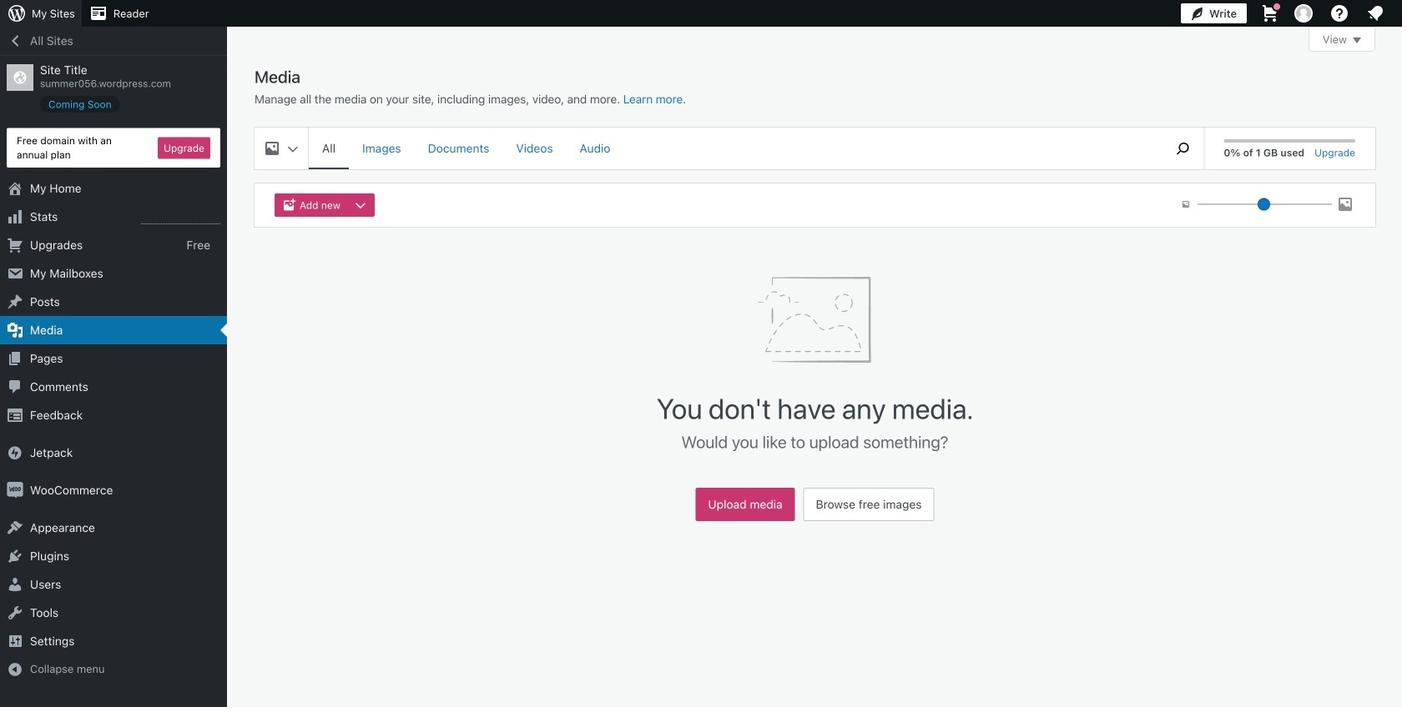 Task type: describe. For each thing, give the bounding box(es) containing it.
closed image
[[1353, 38, 1362, 43]]

3 list item from the top
[[1395, 242, 1402, 304]]

manage your notifications image
[[1366, 3, 1386, 23]]

1 list item from the top
[[1395, 85, 1402, 163]]

help image
[[1330, 3, 1350, 23]]

2 list item from the top
[[1395, 163, 1402, 242]]

my profile image
[[1295, 4, 1313, 23]]



Task type: vqa. For each thing, say whether or not it's contained in the screenshot.
2nd list item from the bottom of the page
yes



Task type: locate. For each thing, give the bounding box(es) containing it.
main content
[[255, 27, 1376, 530]]

group
[[275, 194, 382, 217]]

menu
[[309, 128, 1154, 169]]

my shopping cart image
[[1261, 3, 1281, 23]]

None search field
[[1162, 128, 1204, 169]]

highest hourly views 0 image
[[141, 214, 220, 225]]

img image
[[7, 445, 23, 462], [7, 483, 23, 499]]

open search image
[[1162, 139, 1204, 159]]

None range field
[[1198, 197, 1332, 212]]

1 img image from the top
[[7, 445, 23, 462]]

0 vertical spatial img image
[[7, 445, 23, 462]]

1 vertical spatial img image
[[7, 483, 23, 499]]

list item
[[1395, 85, 1402, 163], [1395, 163, 1402, 242], [1395, 242, 1402, 304]]

2 img image from the top
[[7, 483, 23, 499]]



